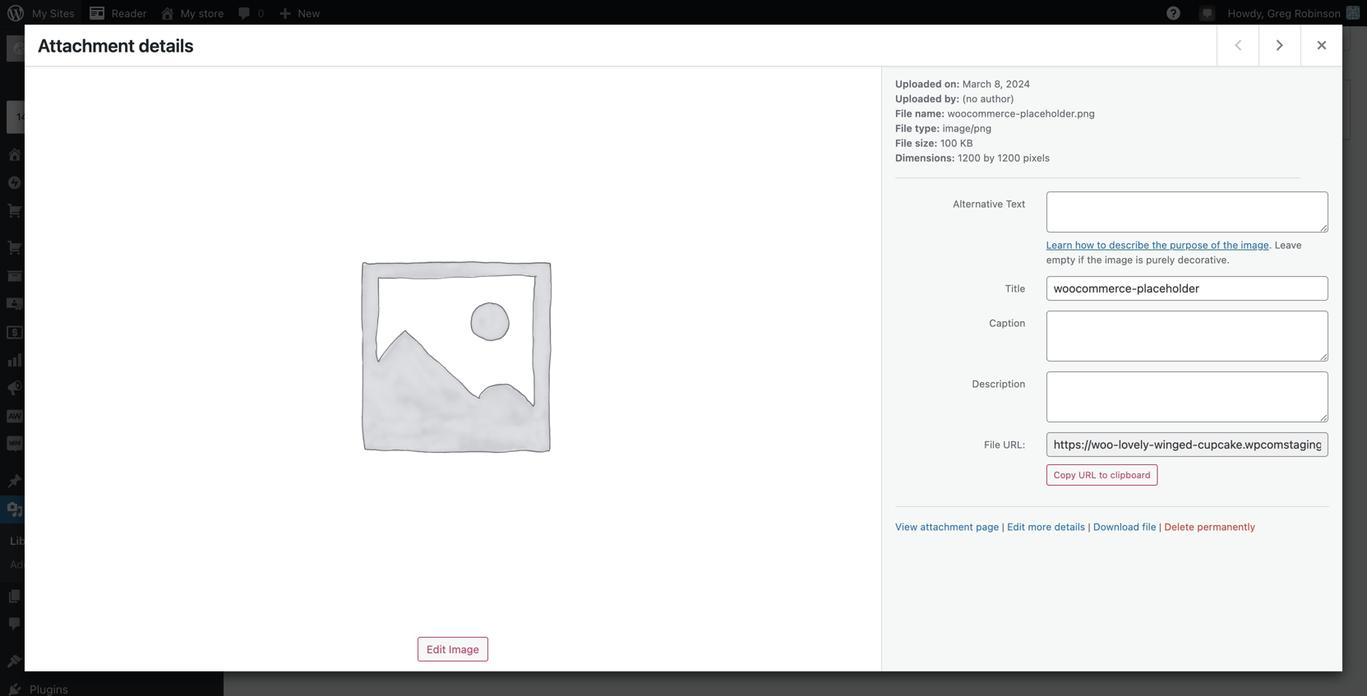 Task type: describe. For each thing, give the bounding box(es) containing it.
14 days left in trial
[[16, 111, 101, 123]]

. leave empty if the image is purely decorative.
[[1047, 239, 1303, 266]]

more
[[1029, 521, 1052, 533]]

on:
[[945, 78, 960, 90]]

to for how
[[1098, 239, 1107, 251]]

size:
[[915, 137, 938, 149]]

cupcake.wpcomstaging.com
[[133, 53, 265, 64]]

Description text field
[[1047, 372, 1329, 423]]

download file link
[[1094, 521, 1157, 533]]

(no
[[963, 93, 978, 104]]

learn how to describe the purpose of the image link
[[1047, 239, 1270, 251]]

to for url
[[1100, 470, 1108, 481]]

1 horizontal spatial edit
[[1008, 521, 1026, 533]]

by
[[984, 152, 995, 164]]

library inside "link"
[[10, 535, 47, 547]]

woo-
[[39, 53, 63, 64]]

my for my store woo-lovely-winged-cupcake.wpcomstaging.com
[[39, 36, 56, 49]]

describe
[[1110, 239, 1150, 251]]

2 horizontal spatial the
[[1224, 239, 1239, 251]]

url
[[1079, 470, 1097, 481]]

delete
[[1165, 521, 1195, 533]]

File URL: text field
[[1047, 433, 1329, 457]]

attachment
[[921, 521, 974, 533]]

add new media file
[[10, 558, 108, 571]]

file left name:
[[896, 108, 913, 119]]

text
[[1006, 198, 1026, 210]]

image
[[449, 644, 479, 656]]

main menu navigation
[[0, 26, 265, 697]]

page
[[977, 521, 1000, 533]]

how
[[1076, 239, 1095, 251]]

file left 'url:'
[[985, 439, 1001, 451]]

8,
[[995, 78, 1004, 90]]

2024
[[1007, 78, 1031, 90]]

Search search field
[[1112, 89, 1342, 131]]

if
[[1079, 254, 1085, 266]]

url:
[[1004, 439, 1026, 451]]

download
[[1094, 521, 1140, 533]]

file
[[1143, 521, 1157, 533]]

leave
[[1275, 239, 1303, 251]]

1 placeholder image checkbox from the left
[[858, 158, 981, 280]]

howdy, greg robinson
[[1229, 7, 1342, 19]]

robinson
[[1295, 7, 1342, 19]]

in
[[73, 111, 81, 123]]

edit image
[[427, 644, 479, 656]]

of
[[1212, 239, 1221, 251]]

purely
[[1147, 254, 1176, 266]]

the for how
[[1153, 239, 1168, 251]]

view attachment page | edit more details | download file | delete permanently
[[896, 521, 1256, 533]]

store for my store
[[199, 7, 224, 19]]

1 | from the left
[[1002, 521, 1005, 533]]

kb
[[961, 137, 974, 149]]

file left type:
[[896, 123, 913, 134]]

3 placeholder image image from the left
[[865, 164, 974, 274]]

pixels
[[1024, 152, 1050, 164]]

winged-
[[95, 53, 133, 64]]

file url:
[[985, 439, 1026, 451]]

media inside main menu navigation
[[58, 558, 88, 571]]

clipboard
[[1111, 470, 1151, 481]]

search
[[1065, 103, 1100, 116]]

1 horizontal spatial media
[[242, 43, 292, 65]]

permanently
[[1198, 521, 1256, 533]]

type:
[[915, 123, 940, 134]]

the for leave
[[1088, 254, 1103, 266]]

view attachment page link
[[896, 521, 1000, 533]]

new inside main menu navigation
[[33, 558, 55, 571]]

100
[[941, 137, 958, 149]]

store for my store woo-lovely-winged-cupcake.wpcomstaging.com
[[59, 36, 86, 49]]

2 uploaded from the top
[[896, 93, 942, 104]]

days
[[30, 111, 52, 123]]

edit more details link
[[1008, 521, 1086, 533]]

image inside . leave empty if the image is purely decorative.
[[1105, 254, 1134, 266]]

0 vertical spatial details
[[139, 35, 194, 56]]

2 placeholder image image from the left
[[496, 164, 606, 274]]

attachment details dialog
[[25, 25, 1343, 672]]

edit image button
[[418, 637, 489, 662]]

14
[[16, 111, 27, 123]]

description
[[973, 378, 1026, 390]]

alternative
[[954, 198, 1004, 210]]

attachment
[[38, 35, 135, 56]]

file left size:
[[896, 137, 913, 149]]

learn how to describe the purpose of the image
[[1047, 239, 1270, 251]]

purpose
[[1171, 239, 1209, 251]]

edit inside button
[[427, 644, 446, 656]]

trial
[[84, 111, 101, 123]]



Task type: locate. For each thing, give the bounding box(es) containing it.
Placeholder Image checkbox
[[858, 158, 981, 280], [981, 158, 1104, 280]]

2 placeholder image checkbox from the left
[[981, 158, 1104, 280]]

1 horizontal spatial image
[[1242, 239, 1270, 251]]

store up lovely-
[[59, 36, 86, 49]]

2 | from the left
[[1089, 521, 1091, 533]]

0 horizontal spatial my
[[39, 36, 56, 49]]

1 1200 from the left
[[958, 152, 981, 164]]

alternative text
[[954, 198, 1026, 210]]

copy
[[1054, 470, 1077, 481]]

image left leave
[[1242, 239, 1270, 251]]

0 vertical spatial media
[[242, 43, 292, 65]]

image
[[1242, 239, 1270, 251], [1105, 254, 1134, 266]]

0 horizontal spatial the
[[1088, 254, 1103, 266]]

attachment details
[[38, 35, 194, 56]]

decorative.
[[1178, 254, 1230, 266]]

1 vertical spatial to
[[1100, 470, 1108, 481]]

2 horizontal spatial |
[[1160, 521, 1162, 533]]

1 placeholder image checkbox from the left
[[366, 158, 489, 280]]

empty
[[1047, 254, 1076, 266]]

toolbar navigation
[[81, 0, 1368, 30]]

new right add at the left of the page
[[33, 558, 55, 571]]

| left 'download'
[[1089, 521, 1091, 533]]

to inside "button"
[[1100, 470, 1108, 481]]

1 vertical spatial store
[[59, 36, 86, 49]]

0 horizontal spatial media
[[58, 558, 88, 571]]

0 horizontal spatial new
[[33, 558, 55, 571]]

0 vertical spatial new
[[298, 7, 320, 19]]

Title text field
[[1047, 276, 1329, 301]]

new
[[298, 7, 320, 19], [33, 558, 55, 571]]

uploaded
[[896, 78, 942, 90], [896, 93, 942, 104]]

placeholder image image
[[373, 164, 483, 274], [496, 164, 606, 274], [865, 164, 974, 274], [987, 164, 1097, 274]]

learn
[[1047, 239, 1073, 251]]

1 horizontal spatial my
[[181, 7, 196, 19]]

1 vertical spatial library
[[10, 535, 47, 547]]

0 horizontal spatial details
[[139, 35, 194, 56]]

to
[[1098, 239, 1107, 251], [1100, 470, 1108, 481]]

howdy,
[[1229, 7, 1265, 19]]

store inside toolbar navigation
[[199, 7, 224, 19]]

the inside . leave empty if the image is purely decorative.
[[1088, 254, 1103, 266]]

1 vertical spatial my
[[39, 36, 56, 49]]

copy url to clipboard button
[[1047, 465, 1159, 486]]

1 horizontal spatial 1200
[[998, 152, 1021, 164]]

the
[[1153, 239, 1168, 251], [1224, 239, 1239, 251], [1088, 254, 1103, 266]]

view
[[896, 521, 918, 533]]

0 horizontal spatial library
[[10, 535, 47, 547]]

0 vertical spatial to
[[1098, 239, 1107, 251]]

0 horizontal spatial 1200
[[958, 152, 981, 164]]

library link
[[0, 530, 224, 553]]

1 vertical spatial details
[[1055, 521, 1086, 533]]

0 horizontal spatial edit
[[427, 644, 446, 656]]

Placeholder Image checkbox
[[366, 158, 489, 280], [489, 158, 612, 280]]

by:
[[945, 93, 960, 104]]

placeholder.png
[[1021, 108, 1096, 119]]

2 placeholder image checkbox from the left
[[489, 158, 612, 280]]

my up cupcake.wpcomstaging.com
[[181, 7, 196, 19]]

my
[[181, 7, 196, 19], [39, 36, 56, 49]]

media library
[[242, 43, 353, 65]]

0 horizontal spatial image
[[1105, 254, 1134, 266]]

1200
[[958, 152, 981, 164], [998, 152, 1021, 164]]

store up cupcake.wpcomstaging.com
[[199, 7, 224, 19]]

my store
[[181, 7, 224, 19]]

media
[[242, 43, 292, 65], [58, 558, 88, 571]]

to right how
[[1098, 239, 1107, 251]]

dimensions:
[[896, 152, 956, 164]]

name:
[[915, 108, 945, 119]]

1 horizontal spatial new
[[298, 7, 320, 19]]

file
[[896, 108, 913, 119], [896, 123, 913, 134], [896, 137, 913, 149], [985, 439, 1001, 451], [91, 558, 108, 571]]

1 vertical spatial image
[[1105, 254, 1134, 266]]

to right url
[[1100, 470, 1108, 481]]

1 vertical spatial uploaded
[[896, 93, 942, 104]]

1 horizontal spatial store
[[199, 7, 224, 19]]

edit
[[1008, 521, 1026, 533], [427, 644, 446, 656]]

1 horizontal spatial details
[[1055, 521, 1086, 533]]

1 horizontal spatial the
[[1153, 239, 1168, 251]]

image down describe
[[1105, 254, 1134, 266]]

store
[[199, 7, 224, 19], [59, 36, 86, 49]]

delete permanently button
[[1165, 521, 1256, 533]]

my store link
[[154, 0, 231, 26]]

details right more
[[1055, 521, 1086, 533]]

|
[[1002, 521, 1005, 533], [1089, 521, 1091, 533], [1160, 521, 1162, 533]]

0 vertical spatial library
[[297, 43, 353, 65]]

3 | from the left
[[1160, 521, 1162, 533]]

add
[[10, 558, 30, 571]]

my inside toolbar navigation
[[181, 7, 196, 19]]

| right file at the right of page
[[1160, 521, 1162, 533]]

library up add at the left of the page
[[10, 535, 47, 547]]

my store woo-lovely-winged-cupcake.wpcomstaging.com
[[39, 36, 265, 64]]

edit left the image
[[427, 644, 446, 656]]

copy url to clipboard
[[1054, 470, 1151, 481]]

file inside main menu navigation
[[91, 558, 108, 571]]

lovely-
[[63, 53, 95, 64]]

0 horizontal spatial |
[[1002, 521, 1005, 533]]

image/png
[[943, 123, 992, 134]]

the right of
[[1224, 239, 1239, 251]]

greg
[[1268, 7, 1292, 19]]

0 vertical spatial store
[[199, 7, 224, 19]]

details down my store link
[[139, 35, 194, 56]]

1 vertical spatial media
[[58, 558, 88, 571]]

the up purely
[[1153, 239, 1168, 251]]

new link
[[271, 0, 327, 26]]

0 vertical spatial image
[[1242, 239, 1270, 251]]

2 1200 from the left
[[998, 152, 1021, 164]]

reader
[[112, 7, 147, 19]]

caption
[[990, 317, 1026, 329]]

reader link
[[81, 0, 154, 26]]

store inside my store woo-lovely-winged-cupcake.wpcomstaging.com
[[59, 36, 86, 49]]

1 vertical spatial edit
[[427, 644, 446, 656]]

is
[[1136, 254, 1144, 266]]

1 placeholder image image from the left
[[373, 164, 483, 274]]

my inside my store woo-lovely-winged-cupcake.wpcomstaging.com
[[39, 36, 56, 49]]

1200 right by
[[998, 152, 1021, 164]]

woocommerce-
[[948, 108, 1021, 119]]

media down new link
[[242, 43, 292, 65]]

edit left more
[[1008, 521, 1026, 533]]

details
[[139, 35, 194, 56], [1055, 521, 1086, 533]]

1200 down kb
[[958, 152, 981, 164]]

1 horizontal spatial library
[[297, 43, 353, 65]]

add new media file link
[[0, 553, 224, 576]]

my for my store
[[181, 7, 196, 19]]

Alternative Text text field
[[1047, 192, 1329, 233]]

1 horizontal spatial |
[[1089, 521, 1091, 533]]

0 vertical spatial uploaded
[[896, 78, 942, 90]]

0 vertical spatial my
[[181, 7, 196, 19]]

0 vertical spatial edit
[[1008, 521, 1026, 533]]

library down new link
[[297, 43, 353, 65]]

uploaded on: march 8, 2024 uploaded by: (no author) file name: woocommerce-placeholder.png file type: image/png file size: 100 kb dimensions: 1200 by 1200 pixels
[[896, 78, 1096, 164]]

| right 'page'
[[1002, 521, 1005, 533]]

file down 'library' "link"
[[91, 558, 108, 571]]

4 placeholder image image from the left
[[987, 164, 1097, 274]]

1 uploaded from the top
[[896, 78, 942, 90]]

media down 'library' "link"
[[58, 558, 88, 571]]

author)
[[981, 93, 1015, 104]]

14 days left in trial link
[[0, 94, 224, 140]]

new up 'media library'
[[298, 7, 320, 19]]

title
[[1006, 283, 1026, 294]]

my up the "woo-" at the top left of the page
[[39, 36, 56, 49]]

march
[[963, 78, 992, 90]]

new inside toolbar navigation
[[298, 7, 320, 19]]

0 horizontal spatial store
[[59, 36, 86, 49]]

woocommerce-placeholder checkbox
[[243, 158, 366, 280]]

.
[[1270, 239, 1273, 251]]

Caption text field
[[1047, 311, 1329, 362]]

left
[[55, 111, 70, 123]]

the right if
[[1088, 254, 1103, 266]]

1 vertical spatial new
[[33, 558, 55, 571]]



Task type: vqa. For each thing, say whether or not it's contained in the screenshot.
1st Placeholder Image from the left
yes



